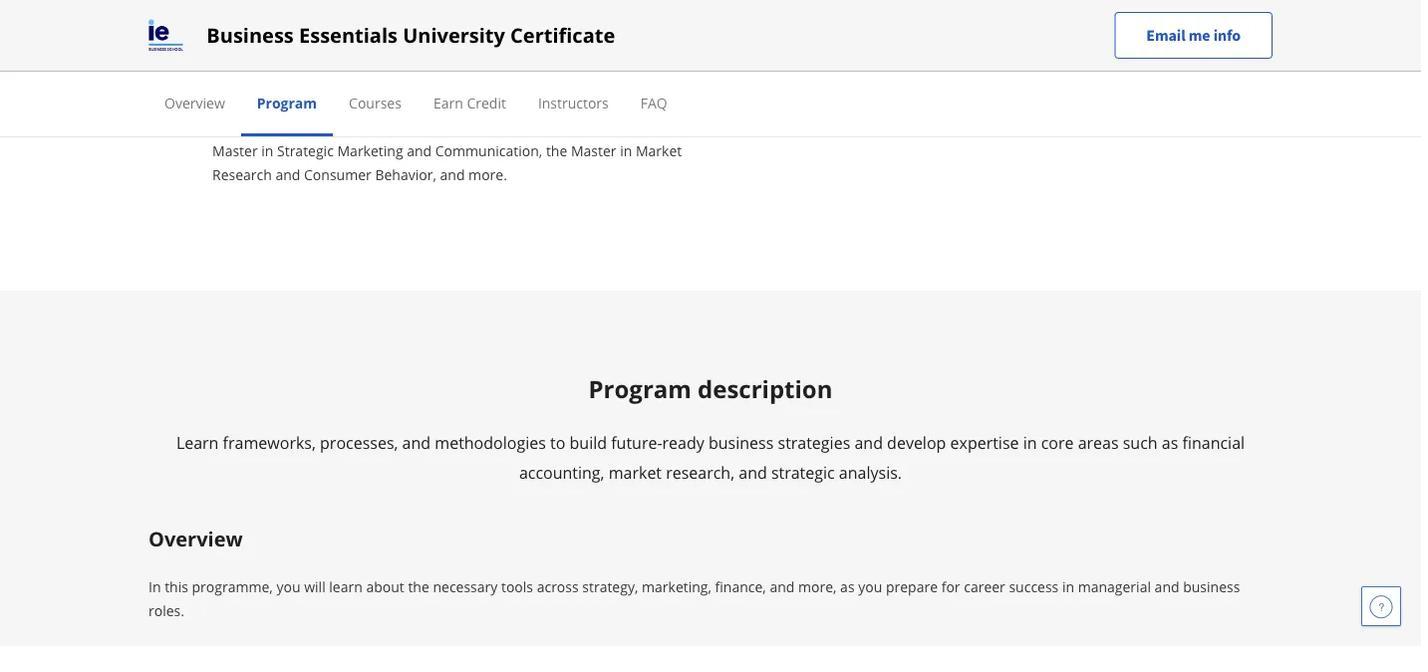 Task type: locate. For each thing, give the bounding box(es) containing it.
0 horizontal spatial this
[[165, 578, 188, 597]]

master
[[443, 117, 488, 136], [212, 141, 258, 160], [571, 141, 617, 160]]

0 horizontal spatial ie
[[349, 46, 360, 65]]

from up global
[[277, 93, 309, 112]]

master up research
[[212, 141, 258, 160]]

1 horizontal spatial business
[[1183, 578, 1240, 597]]

an
[[329, 46, 345, 65]]

of
[[463, 70, 476, 88], [384, 93, 397, 112]]

earn
[[433, 93, 463, 112]]

0 horizontal spatial as
[[670, 93, 684, 112]]

program inside certificate menu element
[[257, 93, 317, 112]]

as left financial
[[1162, 432, 1178, 453]]

1 vertical spatial business
[[1183, 578, 1240, 597]]

programs.
[[401, 93, 468, 112]]

this right 'in'
[[165, 578, 188, 597]]

from down "at" in the top of the page
[[508, 46, 540, 65]]

business inside in this programme, you will learn about the necessary tools across strategy, marketing, finance, and more, as you prepare for career success in managerial and business roles.
[[1183, 578, 1240, 597]]

0 vertical spatial program
[[257, 93, 317, 112]]

2 horizontal spatial will
[[643, 70, 665, 88]]

1 vertical spatial are
[[212, 46, 234, 65]]

0 vertical spatial are
[[560, 0, 581, 17]]

business
[[207, 21, 294, 49], [546, 22, 604, 41]]

1 horizontal spatial program,
[[468, 0, 528, 17]]

0 horizontal spatial business
[[709, 432, 774, 453]]

1 vertical spatial to
[[550, 432, 566, 453]]

learn frameworks, processes, and methodologies to build future-ready business strategies and develop expertise in core areas such as financial accounting, market research, and strategic analysis.
[[176, 432, 1245, 483]]

program description
[[589, 373, 833, 405]]

1 horizontal spatial this
[[309, 0, 333, 17]]

will left learn
[[304, 578, 326, 597]]

business
[[709, 432, 774, 453], [1183, 578, 1240, 597]]

certificate menu element
[[149, 72, 1273, 137]]

program, up "at" in the top of the page
[[468, 0, 528, 17]]

courses
[[349, 93, 402, 112]]

courses link
[[349, 93, 402, 112]]

market
[[636, 141, 682, 160]]

1 horizontal spatial for
[[942, 578, 960, 597]]

and down strategic on the top of the page
[[276, 165, 300, 184]]

and down "programs."
[[414, 117, 439, 136]]

0 horizontal spatial be
[[237, 70, 254, 88]]

0 vertical spatial this
[[309, 0, 333, 17]]

in left core at the right bottom of the page
[[1023, 432, 1037, 453]]

this up corresponding
[[309, 0, 333, 17]]

ie
[[531, 22, 543, 41], [349, 46, 360, 65]]

1 horizontal spatial programs
[[569, 93, 632, 112]]

0 horizontal spatial will
[[212, 70, 234, 88]]

this
[[471, 93, 498, 112]]

and up analysis.
[[855, 432, 883, 453]]

build
[[570, 432, 607, 453]]

overview link
[[164, 93, 225, 112]]

to inside learn frameworks, processes, and methodologies to build future-ready business strategies and develop expertise in core areas such as financial accounting, market research, and strategic analysis.
[[550, 432, 566, 453]]

in
[[293, 0, 305, 17], [492, 117, 504, 136], [261, 141, 274, 160], [620, 141, 632, 160], [1023, 432, 1037, 453], [1062, 578, 1075, 597]]

from
[[508, 46, 540, 65], [277, 93, 309, 112]]

1 horizontal spatial ie
[[531, 22, 543, 41]]

to inside the as a learner in this univerity certificate program, you are "admission eligible" for corresponding master's programs at ie business school. if you are accepted into an ie program, your credits from the completed certificate will be 100% transferable and the cost of the univeristy certificate will be deducted from the tuition of programs. this applies to programs such as the top-ranked global online mba and master in management programs, the master in strategic marketing and communication, the master in market research and consumer behavior, and more.
[[552, 93, 565, 112]]

the left cost
[[408, 70, 429, 88]]

completed
[[569, 46, 638, 65]]

of right cost
[[463, 70, 476, 88]]

university
[[403, 21, 505, 49]]

2 be from the left
[[668, 70, 685, 88]]

business right managerial
[[1183, 578, 1240, 597]]

2 vertical spatial as
[[840, 578, 855, 597]]

1 horizontal spatial as
[[840, 578, 855, 597]]

such inside the as a learner in this univerity certificate program, you are "admission eligible" for corresponding master's programs at ie business school. if you are accepted into an ie program, your credits from the completed certificate will be 100% transferable and the cost of the univeristy certificate will be deducted from the tuition of programs. this applies to programs such as the top-ranked global online mba and master in management programs, the master in strategic marketing and communication, the master in market research and consumer behavior, and more.
[[636, 93, 666, 112]]

for inside in this programme, you will learn about the necessary tools across strategy, marketing, finance, and more, as you prepare for career success in managerial and business roles.
[[942, 578, 960, 597]]

0 vertical spatial programs
[[448, 22, 511, 41]]

1 be from the left
[[237, 70, 254, 88]]

business essentials university certificate
[[207, 21, 615, 49]]

1 vertical spatial for
[[942, 578, 960, 597]]

in this programme, you will learn about the necessary tools across strategy, marketing, finance, and more, as you prepare for career success in managerial and business roles.
[[149, 578, 1240, 621]]

be
[[237, 70, 254, 88], [668, 70, 685, 88]]

if
[[658, 22, 667, 41]]

applies
[[502, 93, 548, 112]]

of up the mba
[[384, 93, 397, 112]]

as inside learn frameworks, processes, and methodologies to build future-ready business strategies and develop expertise in core areas such as financial accounting, market research, and strategic analysis.
[[1162, 432, 1178, 453]]

and left more.
[[440, 165, 465, 184]]

0 horizontal spatial programs
[[448, 22, 511, 41]]

mba
[[380, 117, 411, 136]]

such inside learn frameworks, processes, and methodologies to build future-ready business strategies and develop expertise in core areas such as financial accounting, market research, and strategic analysis.
[[1123, 432, 1158, 453]]

marketing
[[337, 141, 403, 160]]

as
[[212, 0, 228, 17]]

in inside learn frameworks, processes, and methodologies to build future-ready business strategies and develop expertise in core areas such as financial accounting, market research, and strategic analysis.
[[1023, 432, 1037, 453]]

0 horizontal spatial for
[[267, 22, 286, 41]]

faq
[[641, 93, 668, 112]]

programs up credits
[[448, 22, 511, 41]]

tools
[[501, 578, 533, 597]]

1 vertical spatial of
[[384, 93, 397, 112]]

0 horizontal spatial program,
[[364, 46, 424, 65]]

info
[[1214, 25, 1241, 45]]

you left prepare
[[858, 578, 882, 597]]

for down 'learner'
[[267, 22, 286, 41]]

credit
[[467, 93, 506, 112]]

program link
[[257, 93, 317, 112]]

overview up programme,
[[149, 526, 243, 553]]

strategies
[[778, 432, 850, 453]]

ranked
[[239, 117, 284, 136]]

overview
[[164, 93, 225, 112], [149, 526, 243, 553]]

1 horizontal spatial such
[[1123, 432, 1158, 453]]

will up deducted
[[212, 70, 234, 88]]

consumer
[[304, 165, 372, 184]]

ie right an
[[349, 46, 360, 65]]

business up completed
[[546, 22, 604, 41]]

program,
[[468, 0, 528, 17], [364, 46, 424, 65]]

1 horizontal spatial from
[[508, 46, 540, 65]]

ready
[[662, 432, 705, 453]]

are left "admission
[[560, 0, 581, 17]]

1 vertical spatial program
[[589, 373, 692, 405]]

1 vertical spatial ie
[[349, 46, 360, 65]]

1 vertical spatial this
[[165, 578, 188, 597]]

program, down the master's
[[364, 46, 424, 65]]

0 vertical spatial to
[[552, 93, 565, 112]]

managerial
[[1078, 578, 1151, 597]]

school.
[[607, 22, 654, 41]]

0 horizontal spatial of
[[384, 93, 397, 112]]

as right the faq
[[670, 93, 684, 112]]

finance,
[[715, 578, 766, 597]]

1 horizontal spatial be
[[668, 70, 685, 88]]

programs up programs,
[[569, 93, 632, 112]]

in right success
[[1062, 578, 1075, 597]]

0 horizontal spatial such
[[636, 93, 666, 112]]

0 vertical spatial from
[[508, 46, 540, 65]]

0 horizontal spatial from
[[277, 93, 309, 112]]

0 vertical spatial for
[[267, 22, 286, 41]]

1 horizontal spatial program
[[589, 373, 692, 405]]

to up accounting,
[[550, 432, 566, 453]]

as right more,
[[840, 578, 855, 597]]

program down 100%
[[257, 93, 317, 112]]

0 vertical spatial as
[[670, 93, 684, 112]]

this
[[309, 0, 333, 17], [165, 578, 188, 597]]

1 vertical spatial as
[[1162, 432, 1178, 453]]

0 horizontal spatial master
[[212, 141, 258, 160]]

2 horizontal spatial as
[[1162, 432, 1178, 453]]

0 horizontal spatial business
[[207, 21, 294, 49]]

1 vertical spatial programs
[[569, 93, 632, 112]]

to up management on the top left of the page
[[552, 93, 565, 112]]

0 vertical spatial such
[[636, 93, 666, 112]]

0 vertical spatial ie
[[531, 22, 543, 41]]

such right areas
[[1123, 432, 1158, 453]]

frameworks,
[[223, 432, 316, 453]]

certificate up the master's
[[398, 0, 464, 17]]

email me info
[[1147, 25, 1241, 45]]

the down transferable in the top left of the page
[[313, 93, 334, 112]]

in inside in this programme, you will learn about the necessary tools across strategy, marketing, finance, and more, as you prepare for career success in managerial and business roles.
[[1062, 578, 1075, 597]]

overview up top-
[[164, 93, 225, 112]]

program
[[257, 93, 317, 112], [589, 373, 692, 405]]

0 vertical spatial overview
[[164, 93, 225, 112]]

financial
[[1183, 432, 1245, 453]]

1 horizontal spatial business
[[546, 22, 604, 41]]

for
[[267, 22, 286, 41], [942, 578, 960, 597]]

master down the earn credit 'link'
[[443, 117, 488, 136]]

0 horizontal spatial are
[[212, 46, 234, 65]]

cost
[[433, 70, 460, 88]]

business down a
[[207, 21, 294, 49]]

a
[[231, 0, 239, 17]]

the right about
[[408, 578, 429, 597]]

business up 'research,'
[[709, 432, 774, 453]]

2 horizontal spatial master
[[571, 141, 617, 160]]

essentials
[[299, 21, 398, 49]]

you right if
[[670, 22, 694, 41]]

0 horizontal spatial program
[[257, 93, 317, 112]]

0 vertical spatial program,
[[468, 0, 528, 17]]

program up the future-
[[589, 373, 692, 405]]

for inside the as a learner in this univerity certificate program, you are "admission eligible" for corresponding master's programs at ie business school. if you are accepted into an ie program, your credits from the completed certificate will be 100% transferable and the cost of the univeristy certificate will be deducted from the tuition of programs. this applies to programs such as the top-ranked global online mba and master in management programs, the master in strategic marketing and communication, the master in market research and consumer behavior, and more.
[[267, 22, 286, 41]]

the up univeristy
[[544, 46, 565, 65]]

1 horizontal spatial will
[[304, 578, 326, 597]]

master down programs,
[[571, 141, 617, 160]]

1 vertical spatial such
[[1123, 432, 1158, 453]]

description
[[698, 373, 833, 405]]

the up credit
[[480, 70, 501, 88]]

certificate
[[398, 0, 464, 17], [510, 21, 615, 49], [642, 46, 708, 65], [574, 70, 640, 88]]

1 horizontal spatial are
[[560, 0, 581, 17]]

2 business from the left
[[546, 22, 604, 41]]

1 vertical spatial from
[[277, 93, 309, 112]]

strategy,
[[582, 578, 638, 597]]

core
[[1041, 432, 1074, 453]]

global
[[288, 117, 330, 136]]

will up the faq
[[643, 70, 665, 88]]

program for program link
[[257, 93, 317, 112]]

areas
[[1078, 432, 1119, 453]]

and right processes, on the left of page
[[402, 432, 431, 453]]

0 vertical spatial business
[[709, 432, 774, 453]]

such up programs,
[[636, 93, 666, 112]]

as
[[670, 93, 684, 112], [1162, 432, 1178, 453], [840, 578, 855, 597]]

to
[[552, 93, 565, 112], [550, 432, 566, 453]]

are
[[560, 0, 581, 17], [212, 46, 234, 65]]

0 vertical spatial of
[[463, 70, 476, 88]]

and right managerial
[[1155, 578, 1180, 597]]

are down eligible" at left top
[[212, 46, 234, 65]]

you up univeristy
[[532, 0, 556, 17]]

marketing,
[[642, 578, 712, 597]]

ie right "at" in the top of the page
[[531, 22, 543, 41]]

market
[[609, 462, 662, 483]]

necessary
[[433, 578, 498, 597]]

business inside the as a learner in this univerity certificate program, you are "admission eligible" for corresponding master's programs at ie business school. if you are accepted into an ie program, your credits from the completed certificate will be 100% transferable and the cost of the univeristy certificate will be deducted from the tuition of programs. this applies to programs such as the top-ranked global online mba and master in management programs, the master in strategic marketing and communication, the master in market research and consumer behavior, and more.
[[546, 22, 604, 41]]

the
[[544, 46, 565, 65], [408, 70, 429, 88], [480, 70, 501, 88], [313, 93, 334, 112], [688, 93, 709, 112], [668, 117, 689, 136], [546, 141, 567, 160], [408, 578, 429, 597]]

corresponding
[[290, 22, 385, 41]]

for left the career
[[942, 578, 960, 597]]

certificate up univeristy
[[510, 21, 615, 49]]

this inside in this programme, you will learn about the necessary tools across strategy, marketing, finance, and more, as you prepare for career success in managerial and business roles.
[[165, 578, 188, 597]]



Task type: vqa. For each thing, say whether or not it's contained in the screenshot.
left "Step"
no



Task type: describe. For each thing, give the bounding box(es) containing it.
1 business from the left
[[207, 21, 294, 49]]

as inside the as a learner in this univerity certificate program, you are "admission eligible" for corresponding master's programs at ie business school. if you are accepted into an ie program, your credits from the completed certificate will be 100% transferable and the cost of the univeristy certificate will be deducted from the tuition of programs. this applies to programs such as the top-ranked global online mba and master in management programs, the master in strategic marketing and communication, the master in market research and consumer behavior, and more.
[[670, 93, 684, 112]]

business inside learn frameworks, processes, and methodologies to build future-ready business strategies and develop expertise in core areas such as financial accounting, market research, and strategic analysis.
[[709, 432, 774, 453]]

earn credit
[[433, 93, 506, 112]]

your
[[428, 46, 457, 65]]

faq link
[[641, 93, 668, 112]]

career
[[964, 578, 1006, 597]]

help center image
[[1370, 595, 1393, 619]]

about
[[366, 578, 404, 597]]

the inside in this programme, you will learn about the necessary tools across strategy, marketing, finance, and more, as you prepare for career success in managerial and business roles.
[[408, 578, 429, 597]]

strategic
[[771, 462, 835, 483]]

behavior,
[[375, 165, 436, 184]]

overview inside certificate menu element
[[164, 93, 225, 112]]

email me info button
[[1115, 12, 1273, 59]]

more.
[[469, 165, 507, 184]]

online
[[334, 117, 377, 136]]

learn
[[329, 578, 363, 597]]

the up market
[[668, 117, 689, 136]]

as inside in this programme, you will learn about the necessary tools across strategy, marketing, finance, and more, as you prepare for career success in managerial and business roles.
[[840, 578, 855, 597]]

transferable
[[296, 70, 376, 88]]

methodologies
[[435, 432, 546, 453]]

into
[[300, 46, 325, 65]]

you right programme,
[[277, 578, 301, 597]]

accepted
[[237, 46, 296, 65]]

prepare
[[886, 578, 938, 597]]

roles.
[[149, 602, 184, 621]]

1 vertical spatial program,
[[364, 46, 424, 65]]

will inside in this programme, you will learn about the necessary tools across strategy, marketing, finance, and more, as you prepare for career success in managerial and business roles.
[[304, 578, 326, 597]]

and left more,
[[770, 578, 795, 597]]

analysis.
[[839, 462, 902, 483]]

programme,
[[192, 578, 273, 597]]

this inside the as a learner in this univerity certificate program, you are "admission eligible" for corresponding master's programs at ie business school. if you are accepted into an ie program, your credits from the completed certificate will be 100% transferable and the cost of the univeristy certificate will be deducted from the tuition of programs. this applies to programs such as the top-ranked global online mba and master in management programs, the master in strategic marketing and communication, the master in market research and consumer behavior, and more.
[[309, 0, 333, 17]]

research
[[212, 165, 272, 184]]

certificate down completed
[[574, 70, 640, 88]]

certificate down if
[[642, 46, 708, 65]]

programs,
[[598, 117, 664, 136]]

univeristy
[[505, 70, 570, 88]]

the down management on the top left of the page
[[546, 141, 567, 160]]

earn credit link
[[433, 93, 506, 112]]

and up 'behavior,'
[[407, 141, 432, 160]]

master's
[[388, 22, 444, 41]]

1 vertical spatial overview
[[149, 526, 243, 553]]

more,
[[798, 578, 837, 597]]

develop
[[887, 432, 946, 453]]

top-
[[212, 117, 239, 136]]

across
[[537, 578, 579, 597]]

ie business school image
[[149, 19, 183, 51]]

the right the faq
[[688, 93, 709, 112]]

instructors
[[538, 93, 609, 112]]

instructors link
[[538, 93, 609, 112]]

management
[[508, 117, 594, 136]]

processes,
[[320, 432, 398, 453]]

tuition
[[338, 93, 380, 112]]

future-
[[611, 432, 662, 453]]

in down ranked
[[261, 141, 274, 160]]

email
[[1147, 25, 1186, 45]]

1 horizontal spatial of
[[463, 70, 476, 88]]

in
[[149, 578, 161, 597]]

research,
[[666, 462, 735, 483]]

univerity
[[336, 0, 395, 17]]

learner
[[243, 0, 290, 17]]

learn
[[176, 432, 219, 453]]

credits
[[461, 46, 505, 65]]

success
[[1009, 578, 1059, 597]]

accounting,
[[519, 462, 605, 483]]

in right 'learner'
[[293, 0, 305, 17]]

in down programs,
[[620, 141, 632, 160]]

me
[[1189, 25, 1211, 45]]

and up courses
[[380, 70, 404, 88]]

in up the communication,
[[492, 117, 504, 136]]

strategic
[[277, 141, 334, 160]]

as a learner in this univerity certificate program, you are "admission eligible" for corresponding master's programs at ie business school. if you are accepted into an ie program, your credits from the completed certificate will be 100% transferable and the cost of the univeristy certificate will be deducted from the tuition of programs. this applies to programs such as the top-ranked global online mba and master in management programs, the master in strategic marketing and communication, the master in market research and consumer behavior, and more.
[[212, 0, 709, 184]]

100%
[[257, 70, 293, 88]]

expertise
[[950, 432, 1019, 453]]

1 horizontal spatial master
[[443, 117, 488, 136]]

and left the strategic
[[739, 462, 767, 483]]

at
[[515, 22, 527, 41]]

communication,
[[435, 141, 542, 160]]

eligible"
[[212, 22, 264, 41]]

program for program description
[[589, 373, 692, 405]]

deducted
[[212, 93, 274, 112]]

"admission
[[584, 0, 657, 17]]



